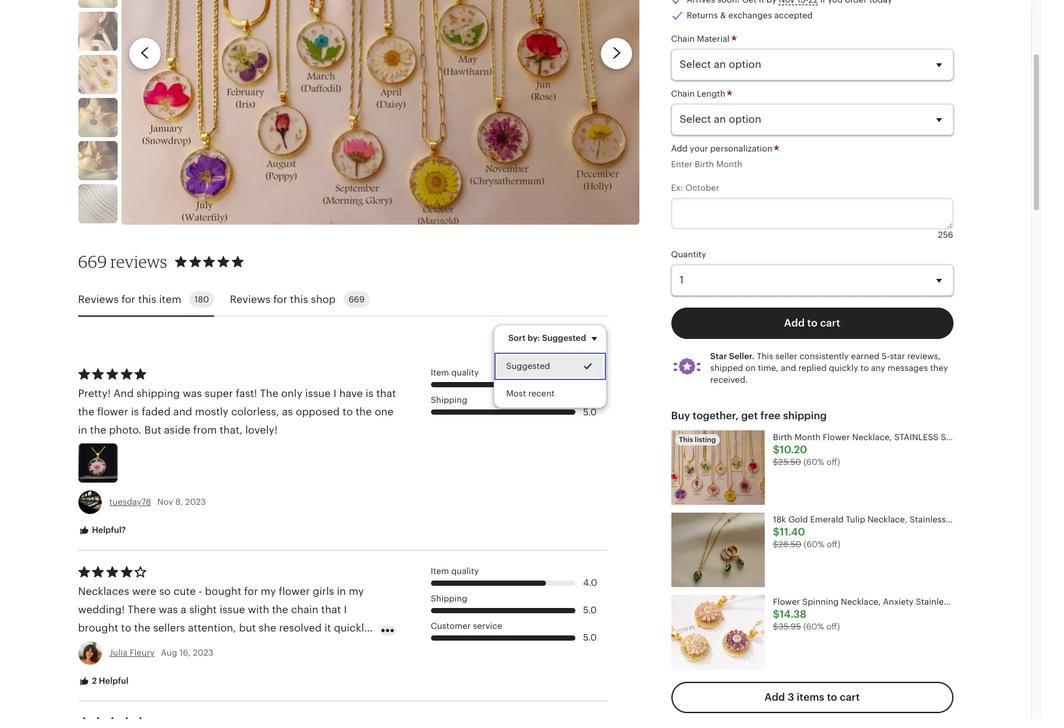 Task type: locate. For each thing, give the bounding box(es) containing it.
consistently
[[800, 351, 849, 361]]

is up photo. on the bottom
[[131, 406, 139, 418]]

for down but
[[246, 641, 260, 653]]

1 horizontal spatial was
[[183, 388, 202, 400]]

1 horizontal spatial 669
[[349, 295, 365, 305]]

i up being
[[344, 604, 347, 616]]

as
[[282, 406, 293, 418]]

1 vertical spatial 5.0
[[583, 605, 597, 615]]

menu
[[494, 325, 607, 409]]

in right girls
[[337, 586, 346, 598]]

669 right shop on the left top of page
[[349, 295, 365, 305]]

180
[[195, 295, 209, 305]]

$ up the 25.50
[[773, 443, 780, 456]]

1 vertical spatial that
[[321, 604, 341, 616]]

to up consistently
[[808, 317, 818, 329]]

2 chain from the top
[[671, 89, 695, 98]]

menu containing suggested
[[494, 325, 607, 409]]

1 chain from the top
[[671, 34, 695, 43]]

1 vertical spatial off)
[[827, 540, 841, 550]]

1 vertical spatial 669
[[349, 295, 365, 305]]

reviews right 180
[[230, 293, 271, 306]]

0 horizontal spatial in
[[78, 424, 87, 437]]

669 left the "reviews"
[[78, 252, 107, 272]]

2 vertical spatial 5.0
[[583, 632, 597, 643]]

1 vertical spatial is
[[131, 406, 139, 418]]

(60% inside the $ 11.40 $ 28.50 (60% off)
[[804, 540, 825, 550]]

and inside the pretty! and shipping was super fast! the only issue i have is that the flower is faded and mostly colorless, as opposed to the one in the photo. but aside from that, lovely!
[[173, 406, 192, 418]]

0 horizontal spatial 669
[[78, 252, 107, 272]]

quickly inside necklaces were so cute - bought for my flower girls in my wedding! there was a slight issue with the chain that i brought to the sellers attention, but she resolved it quickly and willingly! thank you so much for helping me and being flexible! 💘
[[334, 622, 370, 635]]

2 helpful
[[90, 677, 129, 686]]

tuesday78 link
[[109, 497, 151, 507]]

received.
[[711, 375, 748, 385]]

1 vertical spatial item
[[431, 566, 449, 576]]

0 vertical spatial flower
[[97, 406, 128, 418]]

suggested right by:
[[542, 334, 587, 343]]

were
[[132, 586, 157, 598]]

0 vertical spatial issue
[[305, 388, 331, 400]]

1 5.0 from the top
[[583, 407, 597, 417]]

1 horizontal spatial this
[[290, 293, 308, 306]]

2023 right 16,
[[193, 648, 214, 658]]

0 vertical spatial shipping
[[136, 388, 180, 400]]

2 this from the left
[[290, 293, 308, 306]]

(60% inside $ 10.20 $ 25.50 (60% off)
[[804, 457, 825, 467]]

star seller.
[[711, 351, 755, 361]]

chain
[[291, 604, 319, 616]]

that
[[377, 388, 396, 400], [321, 604, 341, 616]]

wedding!
[[78, 604, 125, 616]]

0 vertical spatial quality
[[452, 368, 479, 378]]

that inside necklaces were so cute - bought for my flower girls in my wedding! there was a slight issue with the chain that i brought to the sellers attention, but she resolved it quickly and willingly! thank you so much for helping me and being flexible! 💘
[[321, 604, 341, 616]]

that up it
[[321, 604, 341, 616]]

1 vertical spatial quality
[[452, 566, 479, 576]]

256
[[939, 230, 954, 240]]

photo.
[[109, 424, 142, 437]]

2 reviews from the left
[[230, 293, 271, 306]]

reviews for this item
[[78, 293, 182, 306]]

reviews for reviews for this item
[[78, 293, 119, 306]]

from
[[193, 424, 217, 437]]

1 vertical spatial issue
[[220, 604, 245, 616]]

1 reviews from the left
[[78, 293, 119, 306]]

2 vertical spatial (60%
[[804, 622, 825, 632]]

shipping up faded
[[136, 388, 180, 400]]

i inside necklaces were so cute - bought for my flower girls in my wedding! there was a slight issue with the chain that i brought to the sellers attention, but she resolved it quickly and willingly! thank you so much for helping me and being flexible! 💘
[[344, 604, 347, 616]]

0 vertical spatial 2023
[[185, 497, 206, 507]]

this left listing
[[679, 436, 694, 443]]

1 vertical spatial flower
[[279, 586, 310, 598]]

1 vertical spatial add
[[785, 317, 805, 329]]

$ up 28.50
[[773, 526, 780, 538]]

that up one
[[377, 388, 396, 400]]

2 my from the left
[[349, 586, 364, 598]]

to inside necklaces were so cute - bought for my flower girls in my wedding! there was a slight issue with the chain that i brought to the sellers attention, but she resolved it quickly and willingly! thank you so much for helping me and being flexible! 💘
[[121, 622, 131, 635]]

suggested inside dropdown button
[[542, 334, 587, 343]]

10.20
[[780, 443, 808, 456]]

1 vertical spatial shipping
[[784, 409, 827, 422]]

suggested
[[542, 334, 587, 343], [507, 362, 551, 371]]

0 horizontal spatial reviews
[[78, 293, 119, 306]]

$ down free
[[773, 457, 779, 467]]

the down 'there'
[[134, 622, 150, 635]]

0 horizontal spatial that
[[321, 604, 341, 616]]

issue down bought at left
[[220, 604, 245, 616]]

(60% inside $ 14.38 $ 35.95 (60% off)
[[804, 622, 825, 632]]

1 my from the left
[[261, 586, 276, 598]]

1 vertical spatial shipping
[[431, 594, 468, 604]]

resolved
[[279, 622, 322, 635]]

0 vertical spatial i
[[334, 388, 337, 400]]

and
[[781, 363, 797, 373], [173, 406, 192, 418], [78, 641, 97, 653], [322, 641, 341, 653]]

lovely!
[[245, 424, 278, 437]]

off) inside $ 10.20 $ 25.50 (60% off)
[[827, 457, 841, 467]]

and up aside
[[173, 406, 192, 418]]

free
[[761, 409, 781, 422]]

opposed
[[296, 406, 340, 418]]

month
[[717, 159, 743, 169]]

0 vertical spatial quickly
[[830, 363, 859, 373]]

0 vertical spatial 5.0
[[583, 407, 597, 417]]

add up enter
[[671, 143, 688, 153]]

add left 3
[[765, 691, 786, 704]]

0 horizontal spatial i
[[334, 388, 337, 400]]

your
[[690, 143, 708, 153]]

cart
[[821, 317, 841, 329], [840, 691, 860, 704]]

(60% right "35.95" on the right of page
[[804, 622, 825, 632]]

is right "have"
[[366, 388, 374, 400]]

quickly up being
[[334, 622, 370, 635]]

add for add to cart
[[785, 317, 805, 329]]

1 horizontal spatial flower
[[279, 586, 310, 598]]

i inside the pretty! and shipping was super fast! the only issue i have is that the flower is faded and mostly colorless, as opposed to the one in the photo. but aside from that, lovely!
[[334, 388, 337, 400]]

0 vertical spatial shipping
[[431, 396, 468, 405]]

tab list
[[78, 284, 607, 317]]

any
[[872, 363, 886, 373]]

cart right items
[[840, 691, 860, 704]]

bought
[[205, 586, 241, 598]]

2023 right 8,
[[185, 497, 206, 507]]

birth month flower necklace stainless steel real dried flower image 3 image
[[78, 11, 117, 51]]

to down earned
[[861, 363, 869, 373]]

so right you
[[201, 641, 212, 653]]

was left a at bottom left
[[159, 604, 178, 616]]

this
[[757, 351, 774, 361], [679, 436, 694, 443]]

reviews for reviews for this shop
[[230, 293, 271, 306]]

1 vertical spatial quickly
[[334, 622, 370, 635]]

tuesday78 nov 8, 2023
[[109, 497, 206, 507]]

1 vertical spatial in
[[337, 586, 346, 598]]

item
[[431, 368, 449, 378], [431, 566, 449, 576]]

0 horizontal spatial my
[[261, 586, 276, 598]]

that,
[[220, 424, 243, 437]]

suggested up most recent
[[507, 362, 551, 371]]

tab list containing reviews for this item
[[78, 284, 607, 317]]

1 vertical spatial so
[[201, 641, 212, 653]]

birth month flower necklace stainless steel real dried flower image 7 image
[[78, 184, 117, 223]]

0 vertical spatial in
[[78, 424, 87, 437]]

aug
[[161, 648, 177, 658]]

2 shipping from the top
[[431, 594, 468, 604]]

off) inside $ 14.38 $ 35.95 (60% off)
[[827, 622, 841, 632]]

2 off) from the top
[[827, 540, 841, 550]]

ex: october
[[671, 183, 720, 192]]

the left photo. on the bottom
[[90, 424, 106, 437]]

off) for 14.38
[[827, 622, 841, 632]]

exchanges
[[729, 10, 773, 20]]

my right girls
[[349, 586, 364, 598]]

1 4.0 from the top
[[583, 379, 598, 390]]

669 inside 'tab list'
[[349, 295, 365, 305]]

being
[[344, 641, 372, 653]]

1 quality from the top
[[452, 368, 479, 378]]

she
[[259, 622, 276, 635]]

reviews for this shop
[[230, 293, 336, 306]]

shop
[[311, 293, 336, 306]]

0 vertical spatial this
[[757, 351, 774, 361]]

birth month flower necklace stainless steel real dried flower image 2 image
[[78, 0, 117, 8]]

0 horizontal spatial this
[[138, 293, 156, 306]]

off) for 11.40
[[827, 540, 841, 550]]

this left "item"
[[138, 293, 156, 306]]

and down the seller
[[781, 363, 797, 373]]

cute
[[174, 586, 196, 598]]

1 horizontal spatial i
[[344, 604, 347, 616]]

5 $ from the top
[[773, 609, 780, 621]]

birth month flower necklace stainless steel real dried flower image 6 image
[[78, 141, 117, 180]]

julia fleury link
[[109, 648, 155, 658]]

quickly down consistently
[[830, 363, 859, 373]]

birth month flower necklace stainless steel real dried flower image 4 image
[[78, 55, 117, 94]]

this for item
[[138, 293, 156, 306]]

0 horizontal spatial this
[[679, 436, 694, 443]]

cart up consistently
[[821, 317, 841, 329]]

4.0
[[583, 379, 598, 390], [583, 578, 598, 588]]

4 $ from the top
[[773, 540, 779, 550]]

0 vertical spatial was
[[183, 388, 202, 400]]

2 $ from the top
[[773, 457, 779, 467]]

1 horizontal spatial issue
[[305, 388, 331, 400]]

1 horizontal spatial this
[[757, 351, 774, 361]]

0 vertical spatial item
[[431, 368, 449, 378]]

for left shop on the left top of page
[[273, 293, 287, 306]]

have
[[339, 388, 363, 400]]

0 vertical spatial 4.0
[[583, 379, 598, 390]]

issue up opposed
[[305, 388, 331, 400]]

$ right flower spinning necklace, anxiety stainless steel gold spinning sunflower pendant necklace, rotating necklace, christmas gift for her,sk1005 image
[[773, 622, 779, 632]]

and
[[113, 388, 134, 400]]

flower down "and"
[[97, 406, 128, 418]]

(60% right 28.50
[[804, 540, 825, 550]]

off) right 28.50
[[827, 540, 841, 550]]

in
[[78, 424, 87, 437], [337, 586, 346, 598]]

this left shop on the left top of page
[[290, 293, 308, 306]]

(60% for 14.38
[[804, 622, 825, 632]]

star
[[890, 351, 906, 361]]

on
[[746, 363, 756, 373]]

2 4.0 from the top
[[583, 578, 598, 588]]

and down it
[[322, 641, 341, 653]]

3 $ from the top
[[773, 526, 780, 538]]

flower inside the pretty! and shipping was super fast! the only issue i have is that the flower is faded and mostly colorless, as opposed to the one in the photo. but aside from that, lovely!
[[97, 406, 128, 418]]

2 vertical spatial add
[[765, 691, 786, 704]]

1 vertical spatial i
[[344, 604, 347, 616]]

-
[[199, 586, 202, 598]]

was
[[183, 388, 202, 400], [159, 604, 178, 616]]

chain for chain material
[[671, 34, 695, 43]]

0 vertical spatial 669
[[78, 252, 107, 272]]

0 vertical spatial add
[[671, 143, 688, 153]]

$ up "35.95" on the right of page
[[773, 609, 780, 621]]

1 horizontal spatial quickly
[[830, 363, 859, 373]]

to right items
[[827, 691, 838, 704]]

0 horizontal spatial so
[[159, 586, 171, 598]]

birth month flower necklace stainless steel real dried flower image 1 image
[[121, 0, 640, 225]]

0 vertical spatial that
[[377, 388, 396, 400]]

this up time,
[[757, 351, 774, 361]]

1 horizontal spatial reviews
[[230, 293, 271, 306]]

quickly
[[830, 363, 859, 373], [334, 622, 370, 635]]

0 vertical spatial suggested
[[542, 334, 587, 343]]

is
[[366, 388, 374, 400], [131, 406, 139, 418]]

this for shop
[[290, 293, 308, 306]]

to
[[808, 317, 818, 329], [861, 363, 869, 373], [343, 406, 353, 418], [121, 622, 131, 635], [827, 691, 838, 704]]

item
[[159, 293, 182, 306]]

flower up chain
[[279, 586, 310, 598]]

chain length
[[671, 89, 728, 98]]

was inside necklaces were so cute - bought for my flower girls in my wedding! there was a slight issue with the chain that i brought to the sellers attention, but she resolved it quickly and willingly! thank you so much for helping me and being flexible! 💘
[[159, 604, 178, 616]]

material
[[697, 34, 730, 43]]

0 horizontal spatial is
[[131, 406, 139, 418]]

add up the seller
[[785, 317, 805, 329]]

1 horizontal spatial is
[[366, 388, 374, 400]]

1 vertical spatial suggested
[[507, 362, 551, 371]]

1 horizontal spatial my
[[349, 586, 364, 598]]

buy
[[671, 409, 690, 422]]

reviews down 669 reviews
[[78, 293, 119, 306]]

this inside this seller consistently earned 5-star reviews, shipped on time, and replied quickly to any messages they received.
[[757, 351, 774, 361]]

0 horizontal spatial flower
[[97, 406, 128, 418]]

to up the willingly!
[[121, 622, 131, 635]]

so left cute
[[159, 586, 171, 598]]

in up the view details of this review photo by tuesday78
[[78, 424, 87, 437]]

2 vertical spatial off)
[[827, 622, 841, 632]]

1 vertical spatial was
[[159, 604, 178, 616]]

2023
[[185, 497, 206, 507], [193, 648, 214, 658]]

to down "have"
[[343, 406, 353, 418]]

1 vertical spatial chain
[[671, 89, 695, 98]]

off) right the 25.50
[[827, 457, 841, 467]]

0 vertical spatial chain
[[671, 34, 695, 43]]

chain left length
[[671, 89, 695, 98]]

in inside the pretty! and shipping was super fast! the only issue i have is that the flower is faded and mostly colorless, as opposed to the one in the photo. but aside from that, lovely!
[[78, 424, 87, 437]]

1 vertical spatial 4.0
[[583, 578, 598, 588]]

0 vertical spatial off)
[[827, 457, 841, 467]]

$ right 18k gold emerald tulip necklace, stainless steal crystal tulip necklace, trendy necklace, flower necklace, dainty necklace, gift for her image
[[773, 540, 779, 550]]

i left "have"
[[334, 388, 337, 400]]

(60% down 10.20
[[804, 457, 825, 467]]

0 horizontal spatial was
[[159, 604, 178, 616]]

1 horizontal spatial so
[[201, 641, 212, 653]]

flower spinning necklace, anxiety stainless steel gold spinning sunflower pendant necklace, rotating necklace, christmas gift for her,sk1005 image
[[671, 595, 766, 670]]

0 vertical spatial (60%
[[804, 457, 825, 467]]

thank
[[147, 641, 177, 653]]

listing
[[695, 436, 716, 443]]

most recent
[[507, 389, 555, 399]]

1 vertical spatial item quality
[[431, 566, 479, 576]]

1 vertical spatial 2023
[[193, 648, 214, 658]]

shipping
[[431, 396, 468, 405], [431, 594, 468, 604]]

1 horizontal spatial that
[[377, 388, 396, 400]]

8,
[[176, 497, 183, 507]]

5-
[[882, 351, 890, 361]]

0 horizontal spatial quickly
[[334, 622, 370, 635]]

was left super
[[183, 388, 202, 400]]

issue inside the pretty! and shipping was super fast! the only issue i have is that the flower is faded and mostly colorless, as opposed to the one in the photo. but aside from that, lovely!
[[305, 388, 331, 400]]

(60%
[[804, 457, 825, 467], [804, 540, 825, 550], [804, 622, 825, 632]]

0 vertical spatial so
[[159, 586, 171, 598]]

star
[[711, 351, 727, 361]]

off) right "35.95" on the right of page
[[827, 622, 841, 632]]

$ 14.38 $ 35.95 (60% off)
[[773, 609, 841, 632]]

0 vertical spatial item quality
[[431, 368, 479, 378]]

chain left material
[[671, 34, 695, 43]]

my up with on the left bottom of page
[[261, 586, 276, 598]]

shipping right free
[[784, 409, 827, 422]]

only
[[281, 388, 303, 400]]

1 off) from the top
[[827, 457, 841, 467]]

most
[[507, 389, 527, 399]]

add to cart button
[[671, 308, 954, 339]]

1 vertical spatial this
[[679, 436, 694, 443]]

off) inside the $ 11.40 $ 28.50 (60% off)
[[827, 540, 841, 550]]

that inside the pretty! and shipping was super fast! the only issue i have is that the flower is faded and mostly colorless, as opposed to the one in the photo. but aside from that, lovely!
[[377, 388, 396, 400]]

1 horizontal spatial in
[[337, 586, 346, 598]]

3 off) from the top
[[827, 622, 841, 632]]

there
[[128, 604, 156, 616]]

0 horizontal spatial shipping
[[136, 388, 180, 400]]

1 vertical spatial (60%
[[804, 540, 825, 550]]

1 this from the left
[[138, 293, 156, 306]]

items
[[797, 691, 825, 704]]

0 horizontal spatial issue
[[220, 604, 245, 616]]



Task type: describe. For each thing, give the bounding box(es) containing it.
willingly!
[[100, 641, 144, 653]]

and up flexible!
[[78, 641, 97, 653]]

helping
[[263, 641, 301, 653]]

shipping inside the pretty! and shipping was super fast! the only issue i have is that the flower is faded and mostly colorless, as opposed to the one in the photo. but aside from that, lovely!
[[136, 388, 180, 400]]

mostly
[[195, 406, 229, 418]]

1 item from the top
[[431, 368, 449, 378]]

birth month flower necklace stainless steel real dried flower image 5 image
[[78, 98, 117, 137]]

2 quality from the top
[[452, 566, 479, 576]]

tuesday78
[[109, 497, 151, 507]]

customer service
[[431, 621, 503, 631]]

28.50
[[779, 540, 802, 550]]

fast!
[[236, 388, 257, 400]]

quickly inside this seller consistently earned 5-star reviews, shipped on time, and replied quickly to any messages they received.
[[830, 363, 859, 373]]

reviews,
[[908, 351, 941, 361]]

issue inside necklaces were so cute - bought for my flower girls in my wedding! there was a slight issue with the chain that i brought to the sellers attention, but she resolved it quickly and willingly! thank you so much for helping me and being flexible! 💘
[[220, 604, 245, 616]]

3
[[788, 691, 795, 704]]

sort by: suggested
[[509, 334, 587, 343]]

this for listing
[[679, 436, 694, 443]]

birth
[[695, 159, 714, 169]]

in inside necklaces were so cute - bought for my flower girls in my wedding! there was a slight issue with the chain that i brought to the sellers attention, but she resolved it quickly and willingly! thank you so much for helping me and being flexible! 💘
[[337, 586, 346, 598]]

this for seller
[[757, 351, 774, 361]]

1 $ from the top
[[773, 443, 780, 456]]

nov
[[157, 497, 173, 507]]

necklaces
[[78, 586, 129, 598]]

get
[[742, 409, 758, 422]]

returns
[[687, 10, 718, 20]]

attention,
[[188, 622, 236, 635]]

suggested inside button
[[507, 362, 551, 371]]

pretty!
[[78, 388, 111, 400]]

to inside this seller consistently earned 5-star reviews, shipped on time, and replied quickly to any messages they received.
[[861, 363, 869, 373]]

they
[[931, 363, 949, 373]]

buy together, get free shipping
[[671, 409, 827, 422]]

sort
[[509, 334, 526, 343]]

seller.
[[730, 351, 755, 361]]

reviews
[[110, 252, 167, 272]]

3 5.0 from the top
[[583, 632, 597, 643]]

earned
[[852, 351, 880, 361]]

0 vertical spatial is
[[366, 388, 374, 400]]

october
[[686, 183, 720, 192]]

girls
[[313, 586, 334, 598]]

flexible!
[[78, 659, 117, 671]]

much
[[215, 641, 243, 653]]

$ 11.40 $ 28.50 (60% off)
[[773, 526, 841, 550]]

slight
[[189, 604, 217, 616]]

you
[[180, 641, 198, 653]]

faded
[[142, 406, 171, 418]]

chain for chain length
[[671, 89, 695, 98]]

customer
[[431, 621, 471, 631]]

1 item quality from the top
[[431, 368, 479, 378]]

1 shipping from the top
[[431, 396, 468, 405]]

but
[[239, 622, 256, 635]]

accepted
[[775, 10, 813, 20]]

to inside the pretty! and shipping was super fast! the only issue i have is that the flower is faded and mostly colorless, as opposed to the one in the photo. but aside from that, lovely!
[[343, 406, 353, 418]]

(60% for 11.40
[[804, 540, 825, 550]]

but
[[144, 424, 161, 437]]

pretty! and shipping was super fast! the only issue i have is that the flower is faded and mostly colorless, as opposed to the one in the photo. but aside from that, lovely!
[[78, 388, 396, 437]]

2 helpful button
[[68, 670, 138, 694]]

colorless,
[[231, 406, 279, 418]]

Add your personalization text field
[[671, 198, 954, 229]]

18k gold emerald tulip necklace, stainless steal crystal tulip necklace, trendy necklace, flower necklace, dainty necklace, gift for her image
[[671, 513, 766, 588]]

time,
[[758, 363, 779, 373]]

recent
[[529, 389, 555, 399]]

2 item quality from the top
[[431, 566, 479, 576]]

aside
[[164, 424, 190, 437]]

returns & exchanges accepted
[[687, 10, 813, 20]]

chain material
[[671, 34, 732, 43]]

14.38
[[780, 609, 807, 621]]

2 item from the top
[[431, 566, 449, 576]]

sellers
[[153, 622, 185, 635]]

2 5.0 from the top
[[583, 605, 597, 615]]

669 reviews
[[78, 252, 167, 272]]

personalization
[[711, 143, 773, 153]]

the down pretty!
[[78, 406, 94, 418]]

add 3 items to cart button
[[671, 682, 954, 713]]

and inside this seller consistently earned 5-star reviews, shipped on time, and replied quickly to any messages they received.
[[781, 363, 797, 373]]

flower inside necklaces were so cute - bought for my flower girls in my wedding! there was a slight issue with the chain that i brought to the sellers attention, but she resolved it quickly and willingly! thank you so much for helping me and being flexible! 💘
[[279, 586, 310, 598]]

super
[[205, 388, 233, 400]]

for down 669 reviews
[[121, 293, 135, 306]]

service
[[473, 621, 503, 631]]

by:
[[528, 334, 540, 343]]

11.40
[[780, 526, 806, 538]]

&
[[721, 10, 727, 20]]

add your personalization
[[671, 143, 775, 153]]

1 horizontal spatial shipping
[[784, 409, 827, 422]]

birth month flower necklace, stainless steel real dried flower necklaces, gift for plant lady, birthday gift, gift for mom, christmas gift. image
[[671, 430, 766, 505]]

sort by: suggested button
[[499, 325, 612, 353]]

6 $ from the top
[[773, 622, 779, 632]]

0 vertical spatial cart
[[821, 317, 841, 329]]

helpful
[[99, 677, 129, 686]]

the
[[260, 388, 279, 400]]

ex:
[[671, 183, 684, 192]]

669 for 669
[[349, 295, 365, 305]]

quantity
[[671, 249, 707, 259]]

view details of this review photo by tuesday78 image
[[78, 444, 117, 483]]

off) for 10.20
[[827, 457, 841, 467]]

the left one
[[356, 406, 372, 418]]

enter birth month
[[671, 159, 743, 169]]

$ 10.20 $ 25.50 (60% off)
[[773, 443, 841, 467]]

was inside the pretty! and shipping was super fast! the only issue i have is that the flower is faded and mostly colorless, as opposed to the one in the photo. but aside from that, lovely!
[[183, 388, 202, 400]]

seller
[[776, 351, 798, 361]]

this seller consistently earned 5-star reviews, shipped on time, and replied quickly to any messages they received.
[[711, 351, 949, 385]]

suggested button
[[495, 353, 607, 381]]

add for add 3 items to cart
[[765, 691, 786, 704]]

add for add your personalization
[[671, 143, 688, 153]]

for up with on the left bottom of page
[[244, 586, 258, 598]]

the right with on the left bottom of page
[[272, 604, 288, 616]]

(60% for 10.20
[[804, 457, 825, 467]]

it
[[325, 622, 331, 635]]

fleury
[[130, 648, 155, 658]]

together,
[[693, 409, 739, 422]]

1 vertical spatial cart
[[840, 691, 860, 704]]

669 for 669 reviews
[[78, 252, 107, 272]]

necklaces were so cute - bought for my flower girls in my wedding! there was a slight issue with the chain that i brought to the sellers attention, but she resolved it quickly and willingly! thank you so much for helping me and being flexible! 💘
[[78, 586, 372, 671]]

35.95
[[779, 622, 802, 632]]



Task type: vqa. For each thing, say whether or not it's contained in the screenshot.
the 'packaging'
no



